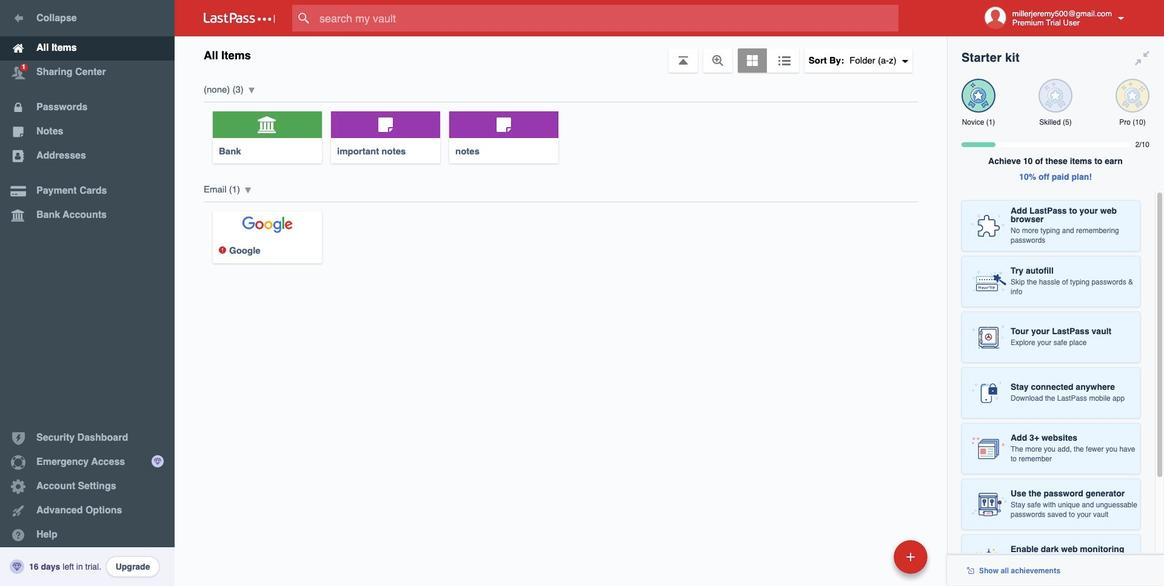 Task type: locate. For each thing, give the bounding box(es) containing it.
new item element
[[810, 540, 932, 575]]



Task type: vqa. For each thing, say whether or not it's contained in the screenshot.
Clear Search 'ICON' at the top of the page
no



Task type: describe. For each thing, give the bounding box(es) containing it.
main navigation navigation
[[0, 0, 175, 587]]

vault options navigation
[[175, 36, 947, 73]]

search my vault text field
[[292, 5, 922, 32]]

Search search field
[[292, 5, 922, 32]]

new item navigation
[[810, 537, 935, 587]]

lastpass image
[[204, 13, 275, 24]]



